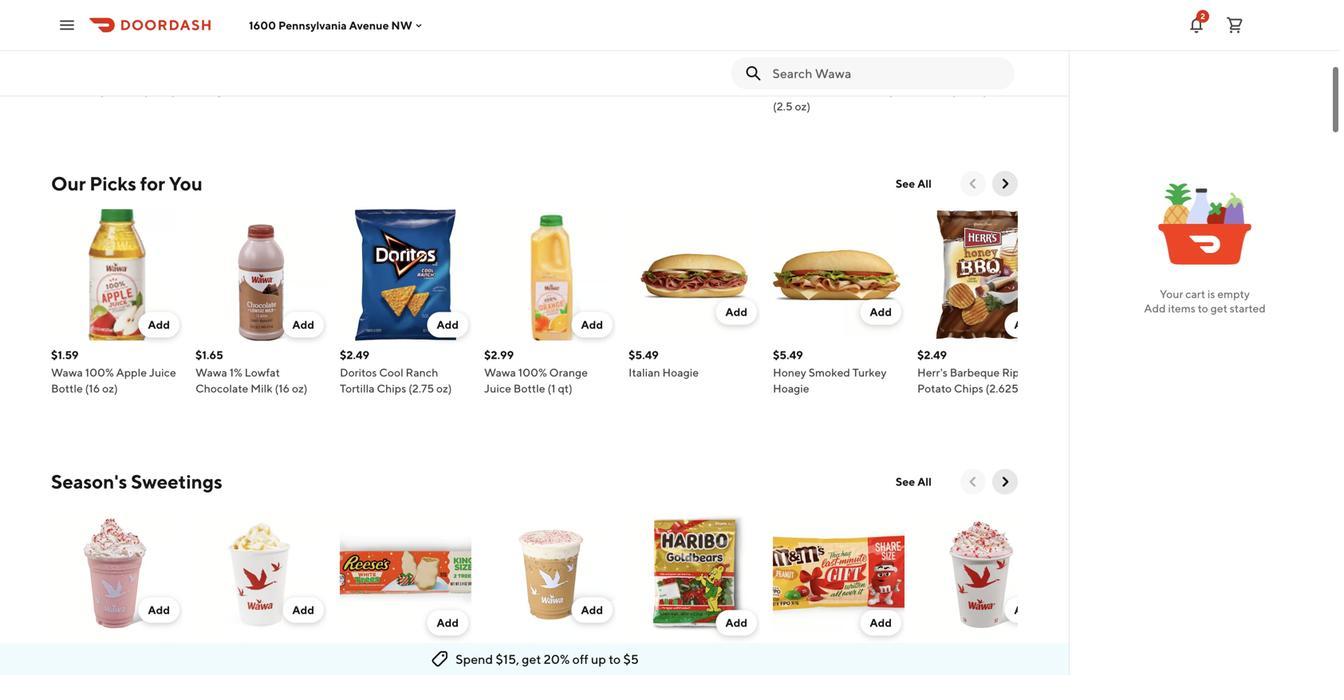 Task type: locate. For each thing, give the bounding box(es) containing it.
potato down herr's
[[918, 382, 952, 395]]

bottle inside $1.59 wawa 100% apple juice bottle (16 oz)
[[51, 382, 83, 395]]

100% for (16
[[85, 366, 114, 379]]

bottle
[[109, 84, 141, 97], [918, 84, 949, 97], [51, 382, 83, 395], [514, 382, 545, 395]]

2 see all from the top
[[896, 476, 932, 489]]

chips inside $2.49 ruffles ridges cheddar & sour cream potato chips (2.5 oz)
[[872, 84, 901, 97]]

$5.49 for $5.49 honey smoked turkey hoagie
[[773, 349, 803, 362]]

1 horizontal spatial get
[[1211, 302, 1228, 315]]

$2.49 ruffles ridges cheddar & sour cream potato chips (2.5 oz)
[[773, 50, 903, 113]]

1 vertical spatial all
[[918, 476, 932, 489]]

cream
[[799, 84, 833, 97]]

1 horizontal spatial $5.49
[[629, 349, 659, 362]]

0 vertical spatial potato
[[835, 84, 870, 97]]

$5.49
[[195, 50, 226, 63], [629, 349, 659, 362], [773, 349, 803, 362]]

add button
[[138, 14, 180, 39], [138, 14, 180, 39], [716, 300, 757, 325], [716, 300, 757, 325], [860, 300, 902, 325], [860, 300, 902, 325], [138, 312, 180, 338], [138, 312, 180, 338], [283, 312, 324, 338], [283, 312, 324, 338], [427, 312, 468, 338], [427, 312, 468, 338], [572, 312, 613, 338], [572, 312, 613, 338], [1005, 312, 1046, 338], [1005, 312, 1046, 338], [138, 598, 180, 624], [138, 598, 180, 624], [283, 598, 324, 624], [283, 598, 324, 624], [572, 598, 613, 624], [572, 598, 613, 624], [1005, 598, 1046, 624], [1005, 598, 1046, 624], [427, 611, 468, 636], [427, 611, 468, 636], [716, 611, 757, 636], [716, 611, 757, 636], [860, 611, 902, 636], [860, 611, 902, 636]]

your
[[1160, 288, 1183, 301]]

to down cart
[[1198, 302, 1209, 315]]

2 100% from the left
[[518, 366, 547, 379]]

100% left apple
[[85, 366, 114, 379]]

1 vertical spatial hoagie
[[663, 366, 699, 379]]

wawa inside $1.59 wawa lemonade strawberry bottle (16 oz)
[[51, 68, 83, 81]]

sour
[[773, 84, 797, 97]]

(16 inside $1.59 wawa 100% apple juice bottle (16 oz)
[[85, 382, 100, 395]]

1 horizontal spatial turkey
[[853, 366, 887, 379]]

0 vertical spatial get
[[1211, 302, 1228, 315]]

2 $1.59 from the top
[[51, 349, 79, 362]]

1 vertical spatial previous button of carousel image
[[965, 474, 981, 490]]

(20
[[952, 84, 970, 97]]

add for wawa 100% orange juice bottle (1 qt) image
[[581, 318, 603, 332]]

add inside your cart is empty add items to get started
[[1144, 302, 1166, 315]]

0 horizontal spatial chips
[[377, 382, 406, 395]]

bottle inside $1.59 wawa lemonade strawberry bottle (16 oz)
[[109, 84, 141, 97]]

potato
[[835, 84, 870, 97], [918, 382, 952, 395]]

previous button of carousel image
[[965, 176, 981, 192], [965, 474, 981, 490]]

chips down the cool
[[377, 382, 406, 395]]

nw
[[391, 19, 412, 32]]

to for items
[[1198, 302, 1209, 315]]

$1.65 wawa 1% lowfat chocolate milk (16 oz)
[[195, 349, 308, 395]]

wawa 100% apple juice bottle (16 oz) image
[[51, 209, 183, 341]]

$1.59 inside $1.59 wawa 100% apple juice bottle (16 oz)
[[51, 349, 79, 362]]

2 see from the top
[[896, 476, 915, 489]]

1 all from the top
[[918, 177, 932, 190]]

hoagie for honey
[[773, 382, 810, 395]]

strawberry
[[51, 84, 107, 97]]

cart
[[1186, 288, 1206, 301]]

wawa inside $2.99 wawa 100% orange juice bottle (1 qt)
[[484, 366, 516, 379]]

ranch
[[406, 366, 438, 379]]

all for our picks for you
[[918, 177, 932, 190]]

$1.65
[[195, 349, 223, 362]]

hoagie for oven
[[195, 84, 232, 97]]

1 horizontal spatial to
[[1198, 302, 1209, 315]]

$1.69
[[629, 50, 656, 63]]

$1.59 inside $1.59 wawa lemonade strawberry bottle (16 oz)
[[51, 50, 79, 63]]

turkey
[[270, 68, 304, 81], [853, 366, 887, 379]]

potato down the cheddar
[[835, 84, 870, 97]]

$5.49 up honey
[[773, 349, 803, 362]]

0 horizontal spatial 100%
[[85, 366, 114, 379]]

0 vertical spatial turkey
[[270, 68, 304, 81]]

(16 for $1.65 wawa 1% lowfat chocolate milk (16 oz)
[[275, 382, 290, 395]]

see all for season's sweetings
[[896, 476, 932, 489]]

0 horizontal spatial get
[[522, 652, 541, 667]]

oz)
[[160, 84, 176, 97], [972, 84, 987, 97], [795, 100, 811, 113], [102, 382, 118, 395], [292, 382, 308, 395], [436, 382, 452, 395], [1021, 382, 1037, 395]]

1600 pennsylvania avenue nw
[[249, 19, 412, 32]]

hoagie inside $5.49 oven roasted turkey hoagie
[[195, 84, 232, 97]]

oz) inside $1.59 wawa 100% apple juice bottle (16 oz)
[[102, 382, 118, 395]]

$2.49 for $2.49 herr's barbeque ripple potato chips (2.625 oz)
[[918, 349, 947, 362]]

get
[[1211, 302, 1228, 315], [522, 652, 541, 667]]

1 vertical spatial potato
[[918, 382, 952, 395]]

ridges
[[811, 68, 846, 81]]

(2.625
[[986, 382, 1019, 395]]

previous button of carousel image for season's sweetings
[[965, 474, 981, 490]]

honey smoked turkey hoagie image
[[773, 209, 905, 341]]

season's
[[51, 471, 127, 493]]

(16 inside $1.65 wawa 1% lowfat chocolate milk (16 oz)
[[275, 382, 290, 395]]

chips down barbeque
[[954, 382, 984, 395]]

1 horizontal spatial 100%
[[518, 366, 547, 379]]

previous button of carousel image left next button of carousel icon
[[965, 474, 981, 490]]

see all link for season's sweetings
[[886, 470, 941, 495]]

$2.49 inside $2.49 herr's barbeque ripple potato chips (2.625 oz)
[[918, 349, 947, 362]]

(2.5
[[773, 100, 793, 113]]

lowfat
[[245, 366, 280, 379]]

ripple
[[1002, 366, 1035, 379]]

2
[[1201, 12, 1205, 21]]

wawa inside $1.59 wawa 100% apple juice bottle (16 oz)
[[51, 366, 83, 379]]

herr's barbeque ripple potato chips (2.625 oz) image
[[918, 209, 1049, 341]]

$2.49 inside $2.49 doritos cool ranch tortilla chips (2.75 oz)
[[340, 349, 370, 362]]

$5.49 inside $5.49 oven roasted turkey hoagie
[[195, 50, 226, 63]]

italian hoagie image
[[629, 209, 760, 341]]

0 horizontal spatial $5.49
[[195, 50, 226, 63]]

1 vertical spatial $1.59
[[51, 349, 79, 362]]

to right the up
[[609, 652, 621, 667]]

juice
[[149, 366, 176, 379], [484, 382, 511, 395]]

oz) inside $1.65 wawa 1% lowfat chocolate milk (16 oz)
[[292, 382, 308, 395]]

$2.49 sprite lemon-lime soda bottle (20 oz)
[[918, 50, 1043, 97]]

bottle for $2.99 wawa 100% orange juice bottle (1 qt)
[[514, 382, 545, 395]]

previous button of carousel image left next button of carousel image
[[965, 176, 981, 192]]

$5.49 inside $5.49 honey smoked turkey hoagie
[[773, 349, 803, 362]]

hoagie inside $5.49 honey smoked turkey hoagie
[[773, 382, 810, 395]]

1 see all link from the top
[[886, 171, 941, 197]]

chips inside $2.49 herr's barbeque ripple potato chips (2.625 oz)
[[954, 382, 984, 395]]

0 horizontal spatial (16
[[85, 382, 100, 395]]

apple
[[116, 366, 147, 379]]

oz) inside $2.49 herr's barbeque ripple potato chips (2.625 oz)
[[1021, 382, 1037, 395]]

add for reese white peanut butter tree king (2.4oz) image
[[437, 617, 459, 630]]

doritos cool ranch tortilla chips (2.75 oz) image
[[340, 209, 472, 341]]

2 horizontal spatial (16
[[275, 382, 290, 395]]

1600
[[249, 19, 276, 32]]

100% inside $1.59 wawa 100% apple juice bottle (16 oz)
[[85, 366, 114, 379]]

turkey inside $5.49 honey smoked turkey hoagie
[[853, 366, 887, 379]]

wawa for wawa lemonade strawberry bottle (16 oz)
[[51, 68, 83, 81]]

0 horizontal spatial turkey
[[270, 68, 304, 81]]

0 vertical spatial see
[[896, 177, 915, 190]]

20%
[[544, 652, 570, 667]]

$2.49 up doritos
[[340, 349, 370, 362]]

$2.49 up herr's
[[918, 349, 947, 362]]

2 all from the top
[[918, 476, 932, 489]]

potato inside $2.49 herr's barbeque ripple potato chips (2.625 oz)
[[918, 382, 952, 395]]

1 vertical spatial turkey
[[853, 366, 887, 379]]

$5.49 italian hoagie
[[629, 349, 699, 379]]

oz) inside $2.49 doritos cool ranch tortilla chips (2.75 oz)
[[436, 382, 452, 395]]

2 horizontal spatial chips
[[954, 382, 984, 395]]

0 horizontal spatial to
[[609, 652, 621, 667]]

$1.59 for $1.59 wawa 100% apple juice bottle (16 oz)
[[51, 349, 79, 362]]

juice right apple
[[149, 366, 176, 379]]

honey
[[773, 366, 807, 379]]

bottle inside $2.49 sprite lemon-lime soda bottle (20 oz)
[[918, 84, 949, 97]]

2 horizontal spatial $5.49
[[773, 349, 803, 362]]

chips down the 'search wawa' search box
[[872, 84, 901, 97]]

1 vertical spatial see all link
[[886, 470, 941, 495]]

0 vertical spatial previous button of carousel image
[[965, 176, 981, 192]]

(16
[[143, 84, 158, 97], [85, 382, 100, 395], [275, 382, 290, 395]]

avenue
[[349, 19, 389, 32]]

sprite
[[918, 68, 948, 81]]

1600 pennsylvania avenue nw button
[[249, 19, 425, 32]]

add for wawa 1% lowfat chocolate milk (16 oz) image
[[292, 318, 314, 332]]

2 previous button of carousel image from the top
[[965, 474, 981, 490]]

2 horizontal spatial hoagie
[[773, 382, 810, 395]]

lemon-
[[950, 68, 990, 81]]

1 horizontal spatial juice
[[484, 382, 511, 395]]

oz) inside $2.49 sprite lemon-lime soda bottle (20 oz)
[[972, 84, 987, 97]]

all
[[918, 177, 932, 190], [918, 476, 932, 489]]

bottle inside $2.99 wawa 100% orange juice bottle (1 qt)
[[514, 382, 545, 395]]

items
[[1168, 302, 1196, 315]]

1 100% from the left
[[85, 366, 114, 379]]

wawa inside $1.65 wawa 1% lowfat chocolate milk (16 oz)
[[195, 366, 227, 379]]

wawa down $2.99
[[484, 366, 516, 379]]

juice inside $2.99 wawa 100% orange juice bottle (1 qt)
[[484, 382, 511, 395]]

wawa for wawa 100% orange juice bottle (1 qt)
[[484, 366, 516, 379]]

1 vertical spatial see all
[[896, 476, 932, 489]]

0 vertical spatial hoagie
[[195, 84, 232, 97]]

100% left 'orange'
[[518, 366, 547, 379]]

see all
[[896, 177, 932, 190], [896, 476, 932, 489]]

$1.59 for $1.59 wawa lemonade strawberry bottle (16 oz)
[[51, 50, 79, 63]]

empty
[[1218, 288, 1250, 301]]

0 vertical spatial all
[[918, 177, 932, 190]]

bottle for $2.49 sprite lemon-lime soda bottle (20 oz)
[[918, 84, 949, 97]]

hoagie inside $5.49 italian hoagie
[[663, 366, 699, 379]]

add
[[148, 20, 170, 33], [1144, 302, 1166, 315], [726, 306, 748, 319], [870, 306, 892, 319], [148, 318, 170, 332], [292, 318, 314, 332], [437, 318, 459, 332], [581, 318, 603, 332], [1014, 318, 1036, 332], [148, 604, 170, 617], [292, 604, 314, 617], [581, 604, 603, 617], [1014, 604, 1036, 617], [437, 617, 459, 630], [726, 617, 748, 630], [870, 617, 892, 630]]

$6.39
[[484, 647, 514, 660]]

get inside your cart is empty add items to get started
[[1211, 302, 1228, 315]]

1 vertical spatial juice
[[484, 382, 511, 395]]

0 vertical spatial juice
[[149, 366, 176, 379]]

2 see all link from the top
[[886, 470, 941, 495]]

1 horizontal spatial hoagie
[[663, 366, 699, 379]]

1 horizontal spatial chips
[[872, 84, 901, 97]]

1 horizontal spatial potato
[[918, 382, 952, 395]]

wawa left apple
[[51, 366, 83, 379]]

1 vertical spatial to
[[609, 652, 621, 667]]

1 see from the top
[[896, 177, 915, 190]]

hoagie down honey
[[773, 382, 810, 395]]

$5.49 up italian
[[629, 349, 659, 362]]

turkey for honey smoked turkey hoagie
[[853, 366, 887, 379]]

wawa for wawa 100% apple juice bottle (16 oz)
[[51, 366, 83, 379]]

0 vertical spatial see all
[[896, 177, 932, 190]]

100%
[[85, 366, 114, 379], [518, 366, 547, 379]]

0 vertical spatial see all link
[[886, 171, 941, 197]]

juice down $2.99
[[484, 382, 511, 395]]

0 horizontal spatial juice
[[149, 366, 176, 379]]

1 horizontal spatial (16
[[143, 84, 158, 97]]

0 vertical spatial to
[[1198, 302, 1209, 315]]

cool
[[379, 366, 403, 379]]

our picks for you
[[51, 172, 203, 195]]

hoagie right italian
[[663, 366, 699, 379]]

turkey inside $5.49 oven roasted turkey hoagie
[[270, 68, 304, 81]]

doritos
[[340, 366, 377, 379]]

chips inside $2.49 doritos cool ranch tortilla chips (2.75 oz)
[[377, 382, 406, 395]]

see all link
[[886, 171, 941, 197], [886, 470, 941, 495]]

up
[[591, 652, 606, 667]]

$5
[[623, 652, 639, 667]]

1 $1.59 from the top
[[51, 50, 79, 63]]

chips
[[872, 84, 901, 97], [377, 382, 406, 395], [954, 382, 984, 395]]

$2.49 doritos cool ranch tortilla chips (2.75 oz)
[[340, 349, 452, 395]]

wawa down $1.65
[[195, 366, 227, 379]]

peppermint bark cream smoothie image
[[51, 508, 183, 639]]

wawa up strawberry
[[51, 68, 83, 81]]

1 see all from the top
[[896, 177, 932, 190]]

hoagie
[[195, 84, 232, 97], [663, 366, 699, 379], [773, 382, 810, 395]]

$2.49 up the sprite
[[918, 50, 947, 63]]

juice for wawa 100% orange juice bottle (1 qt)
[[484, 382, 511, 395]]

juice inside $1.59 wawa 100% apple juice bottle (16 oz)
[[149, 366, 176, 379]]

100% for (1
[[518, 366, 547, 379]]

$2.49 up ruffles
[[773, 50, 803, 63]]

caramel hot chocolate image
[[195, 508, 327, 639]]

for
[[140, 172, 165, 195]]

all for season's sweetings
[[918, 476, 932, 489]]

get right $15,
[[522, 652, 541, 667]]

0 items, open order cart image
[[1225, 16, 1245, 35]]

1 vertical spatial see
[[896, 476, 915, 489]]

1 vertical spatial get
[[522, 652, 541, 667]]

0 vertical spatial $1.59
[[51, 50, 79, 63]]

our
[[51, 172, 86, 195]]

get down is
[[1211, 302, 1228, 315]]

hoagie down oven
[[195, 84, 232, 97]]

1 previous button of carousel image from the top
[[965, 176, 981, 192]]

$5.49 up oven
[[195, 50, 226, 63]]

100% inside $2.99 wawa 100% orange juice bottle (1 qt)
[[518, 366, 547, 379]]

$2.49 inside $2.49 ruffles ridges cheddar & sour cream potato chips (2.5 oz)
[[773, 50, 803, 63]]

turkey right roasted
[[270, 68, 304, 81]]

add for doritos cool ranch tortilla chips (2.75 oz) image
[[437, 318, 459, 332]]

soda
[[1017, 68, 1043, 81]]

add for haribo holiday gold bears (4oz) image in the bottom of the page
[[726, 617, 748, 630]]

juice for wawa 100% apple juice bottle (16 oz)
[[149, 366, 176, 379]]

cheddar
[[849, 68, 893, 81]]

to inside your cart is empty add items to get started
[[1198, 302, 1209, 315]]

chips for $2.49 herr's barbeque ripple potato chips (2.625 oz)
[[954, 382, 984, 395]]

$2.49 for $2.49 doritos cool ranch tortilla chips (2.75 oz)
[[340, 349, 370, 362]]

oz) for $1.59 wawa 100% apple juice bottle (16 oz)
[[102, 382, 118, 395]]

wawa
[[51, 68, 83, 81], [51, 366, 83, 379], [195, 366, 227, 379], [484, 366, 516, 379]]

$2.49 inside $2.49 sprite lemon-lime soda bottle (20 oz)
[[918, 50, 947, 63]]

$1.59
[[51, 50, 79, 63], [51, 349, 79, 362]]

0 horizontal spatial hoagie
[[195, 84, 232, 97]]

0 horizontal spatial potato
[[835, 84, 870, 97]]

2 vertical spatial hoagie
[[773, 382, 810, 395]]

$5.49 inside $5.49 italian hoagie
[[629, 349, 659, 362]]

$2.49
[[773, 50, 803, 63], [918, 50, 947, 63], [340, 349, 370, 362], [918, 349, 947, 362]]

turkey right smoked
[[853, 366, 887, 379]]



Task type: vqa. For each thing, say whether or not it's contained in the screenshot.


Task type: describe. For each thing, give the bounding box(es) containing it.
see for our picks for you
[[896, 177, 915, 190]]

$5.49 honey smoked turkey hoagie
[[773, 349, 887, 395]]

$3.29
[[629, 647, 658, 660]]

$2.49 herr's barbeque ripple potato chips (2.625 oz)
[[918, 349, 1037, 395]]

$5.49 for $5.49 italian hoagie
[[629, 349, 659, 362]]

spend $15, get 20% off up to $5
[[456, 652, 639, 667]]

oz) for $2.49 herr's barbeque ripple potato chips (2.625 oz)
[[1021, 382, 1037, 395]]

next button of carousel image
[[997, 474, 1013, 490]]

our picks for you link
[[51, 171, 203, 197]]

(16 inside $1.59 wawa lemonade strawberry bottle (16 oz)
[[143, 84, 158, 97]]

reese white peanut butter tree king (2.4oz) image
[[340, 508, 472, 639]]

oz) for $2.49 sprite lemon-lime soda bottle (20 oz)
[[972, 84, 987, 97]]

qt)
[[558, 382, 573, 395]]

spend
[[456, 652, 493, 667]]

add for caramel hot chocolate image
[[292, 604, 314, 617]]

oz) for $2.49 doritos cool ranch tortilla chips (2.75 oz)
[[436, 382, 452, 395]]

previous button of carousel image for our picks for you
[[965, 176, 981, 192]]

see for season's sweetings
[[896, 476, 915, 489]]

$5.49 for $5.49 oven roasted turkey hoagie
[[195, 50, 226, 63]]

season's sweetings
[[51, 471, 222, 493]]

wawa 100% orange juice bottle (1 qt) image
[[484, 209, 616, 341]]

notification bell image
[[1187, 16, 1206, 35]]

Search Wawa search field
[[773, 65, 1002, 82]]

sweetings
[[131, 471, 222, 493]]

$1.59 wawa 100% apple juice bottle (16 oz)
[[51, 349, 176, 395]]

add for peppermint bark cold brew image
[[581, 604, 603, 617]]

oven
[[195, 68, 224, 81]]

see all link for our picks for you
[[886, 171, 941, 197]]

lime
[[990, 68, 1015, 81]]

m&m holiday peanut share size (3.27oz) image
[[773, 508, 905, 639]]

barbeque
[[950, 366, 1000, 379]]

oz) inside $1.59 wawa lemonade strawberry bottle (16 oz)
[[160, 84, 176, 97]]

$1.59 wawa lemonade strawberry bottle (16 oz)
[[51, 50, 176, 97]]

add for the peppermint bark hot chocolate image
[[1014, 604, 1036, 617]]

roasted
[[226, 68, 268, 81]]

haribo holiday gold bears (4oz) image
[[629, 508, 760, 639]]

italian
[[629, 366, 660, 379]]

bottle for $1.59 wawa 100% apple juice bottle (16 oz)
[[51, 382, 83, 395]]

(2.75
[[409, 382, 434, 395]]

$2.49 for $2.49 ruffles ridges cheddar & sour cream potato chips (2.5 oz)
[[773, 50, 803, 63]]

potato inside $2.49 ruffles ridges cheddar & sour cream potato chips (2.5 oz)
[[835, 84, 870, 97]]

add for the herr's barbeque ripple potato chips (2.625 oz) image at the right of page
[[1014, 318, 1036, 332]]

oz) inside $2.49 ruffles ridges cheddar & sour cream potato chips (2.5 oz)
[[795, 100, 811, 113]]

next button of carousel image
[[997, 176, 1013, 192]]

herr's
[[918, 366, 948, 379]]

oz) for $1.65 wawa 1% lowfat chocolate milk (16 oz)
[[292, 382, 308, 395]]

lemonade
[[85, 68, 139, 81]]

$15,
[[496, 652, 519, 667]]

ruffles
[[773, 68, 809, 81]]

orange
[[549, 366, 588, 379]]

smoked
[[809, 366, 850, 379]]

you
[[169, 172, 203, 195]]

$2.49 for $2.49 sprite lemon-lime soda bottle (20 oz)
[[918, 50, 947, 63]]

(1
[[548, 382, 556, 395]]

to for up
[[609, 652, 621, 667]]

season's sweetings link
[[51, 470, 222, 495]]

$4.99
[[340, 50, 370, 63]]

$2.99
[[484, 349, 514, 362]]

chips for $2.49 doritos cool ranch tortilla chips (2.75 oz)
[[377, 382, 406, 395]]

started
[[1230, 302, 1266, 315]]

milk
[[251, 382, 273, 395]]

turkey for oven roasted turkey hoagie
[[270, 68, 304, 81]]

$5.49 oven roasted turkey hoagie
[[195, 50, 304, 97]]

add for italian hoagie image
[[726, 306, 748, 319]]

add for honey smoked turkey hoagie image
[[870, 306, 892, 319]]

see all for our picks for you
[[896, 177, 932, 190]]

peppermint bark cold brew image
[[484, 508, 616, 639]]

peppermint bark hot chocolate image
[[918, 508, 1049, 639]]

your cart is empty add items to get started
[[1144, 288, 1266, 315]]

tortilla
[[340, 382, 375, 395]]

$2.29
[[484, 50, 514, 63]]

$2.99 wawa 100% orange juice bottle (1 qt)
[[484, 349, 588, 395]]

&
[[896, 68, 903, 81]]

add for the wawa 100% apple juice bottle (16 oz) image
[[148, 318, 170, 332]]

(16 for $1.59 wawa 100% apple juice bottle (16 oz)
[[85, 382, 100, 395]]

pennsylvania
[[278, 19, 347, 32]]

1%
[[230, 366, 242, 379]]

picks
[[89, 172, 136, 195]]

off
[[572, 652, 589, 667]]

is
[[1208, 288, 1215, 301]]

add for peppermint bark cream smoothie image
[[148, 604, 170, 617]]

wawa 1% lowfat chocolate milk (16 oz) image
[[195, 209, 327, 341]]

wawa for wawa 1% lowfat chocolate milk (16 oz)
[[195, 366, 227, 379]]

add for m&m holiday peanut share size (3.27oz) image
[[870, 617, 892, 630]]

chocolate
[[195, 382, 248, 395]]

open menu image
[[57, 16, 77, 35]]



